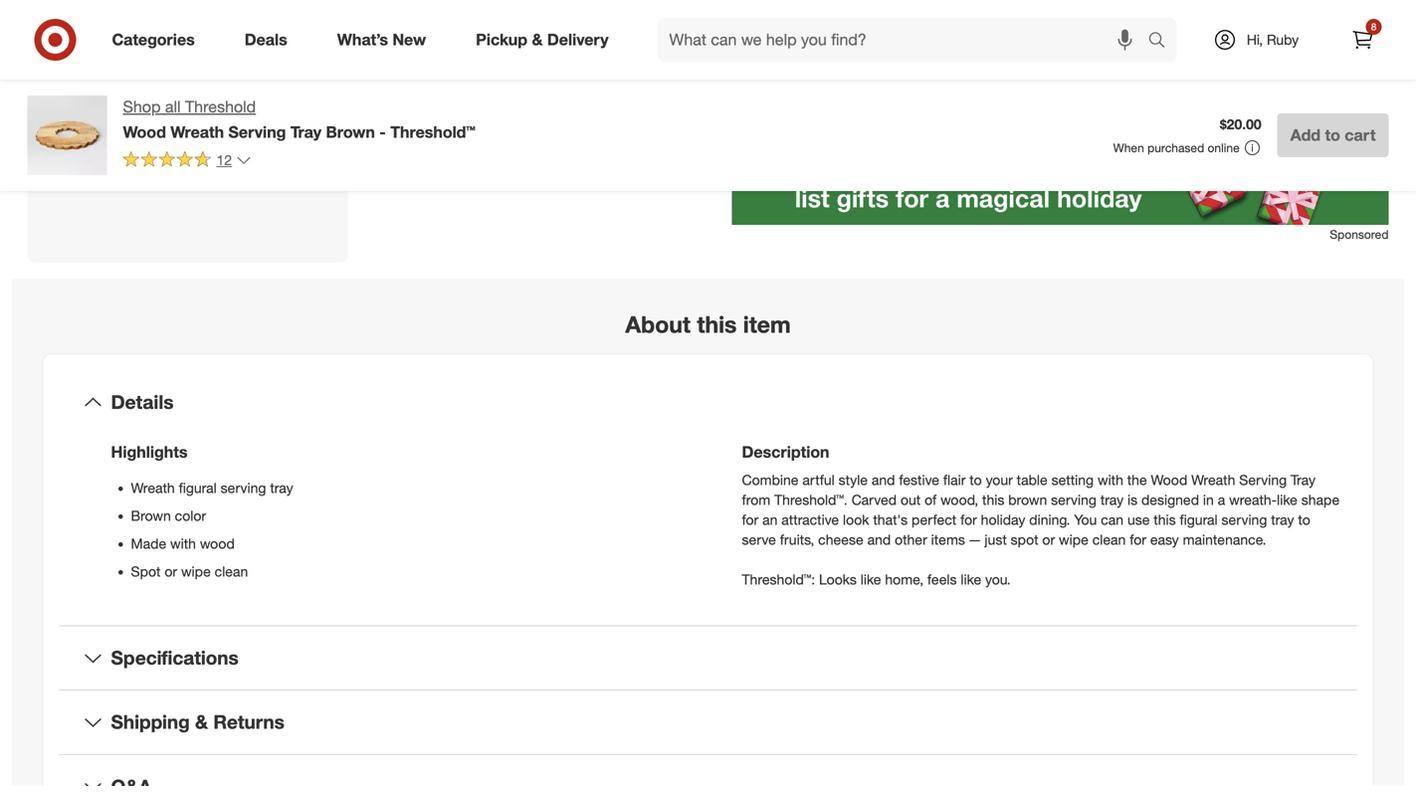 Task type: locate. For each thing, give the bounding box(es) containing it.
returns
[[213, 711, 285, 734]]

0 vertical spatial with
[[1098, 471, 1124, 489]]

1 vertical spatial tray
[[1291, 471, 1316, 489]]

1 horizontal spatial serving
[[1051, 491, 1097, 509]]

about
[[626, 310, 691, 338]]

a right "in"
[[1218, 491, 1226, 509]]

1 vertical spatial or
[[165, 563, 177, 580]]

threshold™.
[[775, 491, 848, 509]]

like right looks
[[861, 571, 882, 588]]

1 horizontal spatial figural
[[1180, 511, 1218, 529]]

wood down "shop"
[[123, 122, 166, 142]]

wreath
[[171, 122, 224, 142], [1192, 471, 1236, 489], [131, 479, 175, 497]]

serving up wood
[[221, 479, 266, 497]]

serving down setting
[[1051, 491, 1097, 509]]

& right "pickup"
[[532, 30, 543, 49]]

for
[[179, 71, 204, 93], [742, 511, 759, 529], [961, 511, 977, 529], [1130, 531, 1147, 548]]

brown
[[326, 122, 375, 142], [131, 507, 171, 525]]

1 horizontal spatial with
[[1098, 471, 1124, 489]]

1 vertical spatial figural
[[1180, 511, 1218, 529]]

wood inside combine artful style and festive flair to your table setting with the wood wreath serving tray from threshold™. carved out of wood, this brown serving tray is designed in a wreath-like shape for an attractive look that's perfect for holiday dining. you can use this figural serving tray to serve fruits, cheese and other items — just spot or wipe clean for easy maintenance.
[[1151, 471, 1188, 489]]

or inside combine artful style and festive flair to your table setting with the wood wreath serving tray from threshold™. carved out of wood, this brown serving tray is designed in a wreath-like shape for an attractive look that's perfect for holiday dining. you can use this figural serving tray to serve fruits, cheese and other items — just spot or wipe clean for easy maintenance.
[[1043, 531, 1055, 548]]

cart
[[1345, 125, 1376, 145]]

what's new link
[[320, 18, 451, 62]]

save
[[772, 16, 809, 36]]

wreath up "in"
[[1192, 471, 1236, 489]]

specifications
[[111, 647, 239, 669]]

& left returns on the bottom of the page
[[195, 711, 208, 734]]

2 horizontal spatial like
[[1277, 491, 1298, 509]]

0 horizontal spatial &
[[195, 711, 208, 734]]

ruby
[[1267, 31, 1299, 48]]

looks
[[819, 571, 857, 588]]

0 horizontal spatial wipe
[[181, 563, 211, 580]]

carved
[[852, 491, 897, 509]]

figural up color
[[179, 479, 217, 497]]

1 vertical spatial serving
[[1240, 471, 1287, 489]]

like left "shape"
[[1277, 491, 1298, 509]]

$20.00
[[1220, 116, 1262, 133]]

2 horizontal spatial serving
[[1222, 511, 1268, 529]]

with left the
[[1098, 471, 1124, 489]]

&
[[532, 30, 543, 49], [195, 711, 208, 734]]

upload
[[157, 134, 208, 153]]

0 vertical spatial &
[[532, 30, 543, 49]]

for right pic on the top
[[179, 71, 204, 93]]

time
[[841, 80, 874, 99]]

with
[[772, 39, 800, 57]]

1 horizontal spatial wood
[[1151, 471, 1188, 489]]

you
[[1075, 511, 1097, 529]]

all down pic on the top
[[165, 97, 181, 116]]

1 horizontal spatial clean
[[1093, 531, 1126, 548]]

flair
[[944, 471, 966, 489]]

—
[[969, 531, 981, 548]]

1 horizontal spatial serving
[[1240, 471, 1287, 489]]

or
[[1043, 531, 1055, 548], [165, 563, 177, 580]]

a left pic on the top
[[131, 71, 141, 93]]

tray up "shape"
[[1291, 471, 1316, 489]]

0 vertical spatial clean
[[1093, 531, 1126, 548]]

look
[[843, 511, 870, 529]]

of
[[925, 491, 937, 509]]

0 horizontal spatial serving
[[221, 479, 266, 497]]

clean down can at the right of the page
[[1093, 531, 1126, 548]]

1 horizontal spatial brown
[[326, 122, 375, 142]]

this inside already have this product? snap a pic for all to see!
[[188, 39, 221, 62]]

0 horizontal spatial or
[[165, 563, 177, 580]]

all up threshold
[[209, 71, 230, 93]]

to right add
[[1326, 125, 1341, 145]]

1 vertical spatial clean
[[215, 563, 248, 580]]

to left see!
[[235, 71, 253, 93]]

brown left the -
[[326, 122, 375, 142]]

0 vertical spatial serving
[[229, 122, 286, 142]]

snap
[[79, 71, 125, 93]]

add
[[1291, 125, 1321, 145]]

image of wood wreath serving tray brown - threshold™ image
[[27, 96, 107, 175]]

1 horizontal spatial wipe
[[1059, 531, 1089, 548]]

wreath inside the shop all threshold wood wreath serving tray brown - threshold™
[[171, 122, 224, 142]]

what's new
[[337, 30, 426, 49]]

wipe inside combine artful style and festive flair to your table setting with the wood wreath serving tray from threshold™. carved out of wood, this brown serving tray is designed in a wreath-like shape for an attractive look that's perfect for holiday dining. you can use this figural serving tray to serve fruits, cheese and other items — just spot or wipe clean for easy maintenance.
[[1059, 531, 1089, 548]]

serving up '12'
[[229, 122, 286, 142]]

items
[[932, 531, 966, 548]]

shop
[[123, 97, 161, 116]]

1 vertical spatial brown
[[131, 507, 171, 525]]

color
[[175, 507, 206, 525]]

1 vertical spatial wipe
[[181, 563, 211, 580]]

serving down wreath-
[[1222, 511, 1268, 529]]

a inside already have this product? snap a pic for all to see!
[[131, 71, 141, 93]]

or down dining.
[[1043, 531, 1055, 548]]

shipping & returns button
[[59, 691, 1357, 755]]

to inside button
[[1326, 125, 1341, 145]]

this right have
[[188, 39, 221, 62]]

0 horizontal spatial clean
[[215, 563, 248, 580]]

to
[[235, 71, 253, 93], [1326, 125, 1341, 145], [970, 471, 982, 489], [1299, 511, 1311, 529]]

wipe down 'made with wood'
[[181, 563, 211, 580]]

that's
[[873, 511, 908, 529]]

delivery
[[547, 30, 609, 49]]

cheese
[[819, 531, 864, 548]]

designed
[[1142, 491, 1200, 509]]

serving up wreath-
[[1240, 471, 1287, 489]]

hi, ruby
[[1247, 31, 1299, 48]]

0 horizontal spatial serving
[[229, 122, 286, 142]]

upload photo
[[157, 134, 254, 153]]

pay over time
[[772, 80, 874, 99]]

0 vertical spatial figural
[[179, 479, 217, 497]]

like left 'you.'
[[961, 571, 982, 588]]

shipping & returns
[[111, 711, 285, 734]]

to right flair on the bottom of the page
[[970, 471, 982, 489]]

spot
[[1011, 531, 1039, 548]]

with up spot or wipe clean on the bottom of page
[[170, 535, 196, 552]]

0 vertical spatial or
[[1043, 531, 1055, 548]]

or right spot
[[165, 563, 177, 580]]

0 vertical spatial wood
[[123, 122, 166, 142]]

& for pickup
[[532, 30, 543, 49]]

0 horizontal spatial wood
[[123, 122, 166, 142]]

1 vertical spatial with
[[170, 535, 196, 552]]

the
[[1128, 471, 1148, 489]]

clean
[[1093, 531, 1126, 548], [215, 563, 248, 580]]

categories link
[[95, 18, 220, 62]]

1 horizontal spatial tray
[[1291, 471, 1316, 489]]

with inside combine artful style and festive flair to your table setting with the wood wreath serving tray from threshold™. carved out of wood, this brown serving tray is designed in a wreath-like shape for an attractive look that's perfect for holiday dining. you can use this figural serving tray to serve fruits, cheese and other items — just spot or wipe clean for easy maintenance.
[[1098, 471, 1124, 489]]

1 vertical spatial a
[[1218, 491, 1226, 509]]

clean down wood
[[215, 563, 248, 580]]

over
[[804, 80, 837, 99]]

with
[[1098, 471, 1124, 489], [170, 535, 196, 552]]

What can we help you find? suggestions appear below search field
[[658, 18, 1153, 62]]

figural
[[179, 479, 217, 497], [1180, 511, 1218, 529]]

1 horizontal spatial &
[[532, 30, 543, 49]]

0 horizontal spatial with
[[170, 535, 196, 552]]

1 vertical spatial &
[[195, 711, 208, 734]]

0 vertical spatial wipe
[[1059, 531, 1089, 548]]

and up carved
[[872, 471, 895, 489]]

already have this product? snap a pic for all to see!
[[68, 39, 308, 93]]

wreath up 12 link
[[171, 122, 224, 142]]

highlights
[[111, 442, 188, 462]]

0 vertical spatial brown
[[326, 122, 375, 142]]

0 vertical spatial a
[[131, 71, 141, 93]]

0 horizontal spatial all
[[165, 97, 181, 116]]

home,
[[885, 571, 924, 588]]

purchased
[[1148, 140, 1205, 155]]

for down the use
[[1130, 531, 1147, 548]]

festive
[[899, 471, 940, 489]]

brown up made
[[131, 507, 171, 525]]

0 horizontal spatial a
[[131, 71, 141, 93]]

for up —
[[961, 511, 977, 529]]

wood
[[123, 122, 166, 142], [1151, 471, 1188, 489]]

1 horizontal spatial all
[[209, 71, 230, 93]]

about this item
[[626, 310, 791, 338]]

1 horizontal spatial or
[[1043, 531, 1055, 548]]

figural inside combine artful style and festive flair to your table setting with the wood wreath serving tray from threshold™. carved out of wood, this brown serving tray is designed in a wreath-like shape for an attractive look that's perfect for holiday dining. you can use this figural serving tray to serve fruits, cheese and other items — just spot or wipe clean for easy maintenance.
[[1180, 511, 1218, 529]]

0 horizontal spatial tray
[[291, 122, 322, 142]]

wipe down you
[[1059, 531, 1089, 548]]

and down that's
[[868, 531, 891, 548]]

product?
[[227, 39, 308, 62]]

hi,
[[1247, 31, 1263, 48]]

serving inside the shop all threshold wood wreath serving tray brown - threshold™
[[229, 122, 286, 142]]

to down "shape"
[[1299, 511, 1311, 529]]

setting
[[1052, 471, 1094, 489]]

wipe
[[1059, 531, 1089, 548], [181, 563, 211, 580]]

shipping
[[111, 711, 190, 734]]

figural down "in"
[[1180, 511, 1218, 529]]

& inside shipping & returns dropdown button
[[195, 711, 208, 734]]

1 vertical spatial wood
[[1151, 471, 1188, 489]]

item
[[743, 310, 791, 338]]

0 horizontal spatial brown
[[131, 507, 171, 525]]

0 vertical spatial all
[[209, 71, 230, 93]]

made
[[131, 535, 166, 552]]

tray down see!
[[291, 122, 322, 142]]

already
[[68, 39, 136, 62]]

1 horizontal spatial a
[[1218, 491, 1226, 509]]

see!
[[259, 71, 296, 93]]

wood up designed
[[1151, 471, 1188, 489]]

1 vertical spatial all
[[165, 97, 181, 116]]

and
[[872, 471, 895, 489], [868, 531, 891, 548]]

save 5% every day with redcard
[[772, 16, 914, 57]]

0 vertical spatial tray
[[291, 122, 322, 142]]

& inside pickup & delivery link
[[532, 30, 543, 49]]

8 link
[[1341, 18, 1385, 62]]



Task type: describe. For each thing, give the bounding box(es) containing it.
made with wood
[[131, 535, 235, 552]]

all inside already have this product? snap a pic for all to see!
[[209, 71, 230, 93]]

use
[[1128, 511, 1150, 529]]

wreath-
[[1230, 491, 1277, 509]]

5%
[[813, 16, 837, 36]]

threshold™
[[390, 122, 476, 142]]

dining.
[[1030, 511, 1071, 529]]

wood
[[200, 535, 235, 552]]

deals link
[[228, 18, 312, 62]]

photo
[[213, 134, 254, 153]]

tray inside combine artful style and festive flair to your table setting with the wood wreath serving tray from threshold™. carved out of wood, this brown serving tray is designed in a wreath-like shape for an attractive look that's perfect for holiday dining. you can use this figural serving tray to serve fruits, cheese and other items — just spot or wipe clean for easy maintenance.
[[1291, 471, 1316, 489]]

serve
[[742, 531, 776, 548]]

clean inside combine artful style and festive flair to your table setting with the wood wreath serving tray from threshold™. carved out of wood, this brown serving tray is designed in a wreath-like shape for an attractive look that's perfect for holiday dining. you can use this figural serving tray to serve fruits, cheese and other items — just spot or wipe clean for easy maintenance.
[[1093, 531, 1126, 548]]

this up easy
[[1154, 511, 1176, 529]]

shop all threshold wood wreath serving tray brown - threshold™
[[123, 97, 476, 142]]

serving inside combine artful style and festive flair to your table setting with the wood wreath serving tray from threshold™. carved out of wood, this brown serving tray is designed in a wreath-like shape for an attractive look that's perfect for holiday dining. you can use this figural serving tray to serve fruits, cheese and other items — just spot or wipe clean for easy maintenance.
[[1240, 471, 1287, 489]]

12
[[217, 151, 232, 169]]

description
[[742, 442, 830, 462]]

like inside combine artful style and festive flair to your table setting with the wood wreath serving tray from threshold™. carved out of wood, this brown serving tray is designed in a wreath-like shape for an attractive look that's perfect for holiday dining. you can use this figural serving tray to serve fruits, cheese and other items — just spot or wipe clean for easy maintenance.
[[1277, 491, 1298, 509]]

maintenance.
[[1183, 531, 1267, 548]]

out
[[901, 491, 921, 509]]

1 horizontal spatial like
[[961, 571, 982, 588]]

an
[[763, 511, 778, 529]]

& for shipping
[[195, 711, 208, 734]]

wreath inside combine artful style and festive flair to your table setting with the wood wreath serving tray from threshold™. carved out of wood, this brown serving tray is designed in a wreath-like shape for an attractive look that's perfect for holiday dining. you can use this figural serving tray to serve fruits, cheese and other items — just spot or wipe clean for easy maintenance.
[[1192, 471, 1236, 489]]

tray inside the shop all threshold wood wreath serving tray brown - threshold™
[[291, 122, 322, 142]]

online
[[1208, 140, 1240, 155]]

feels
[[928, 571, 957, 588]]

new
[[393, 30, 426, 49]]

have
[[141, 39, 183, 62]]

for left an at bottom
[[742, 511, 759, 529]]

threshold
[[185, 97, 256, 116]]

0 horizontal spatial figural
[[179, 479, 217, 497]]

pickup & delivery link
[[459, 18, 634, 62]]

combine
[[742, 471, 799, 489]]

pay
[[772, 80, 800, 99]]

spot or wipe clean
[[131, 563, 248, 580]]

wreath figural serving tray
[[131, 479, 293, 497]]

pic
[[147, 71, 174, 93]]

fruits,
[[780, 531, 815, 548]]

can
[[1101, 511, 1124, 529]]

threshold™: looks like home, feels like you.
[[742, 571, 1011, 588]]

artful
[[803, 471, 835, 489]]

combine artful style and festive flair to your table setting with the wood wreath serving tray from threshold™. carved out of wood, this brown serving tray is designed in a wreath-like shape for an attractive look that's perfect for holiday dining. you can use this figural serving tray to serve fruits, cheese and other items — just spot or wipe clean for easy maintenance.
[[742, 471, 1340, 548]]

advertisement region
[[732, 149, 1389, 225]]

when purchased online
[[1114, 140, 1240, 155]]

from
[[742, 491, 771, 509]]

12 link
[[123, 150, 252, 173]]

threshold™:
[[742, 571, 816, 588]]

holiday
[[981, 511, 1026, 529]]

to inside already have this product? snap a pic for all to see!
[[235, 71, 253, 93]]

table
[[1017, 471, 1048, 489]]

add to cart button
[[1278, 113, 1389, 157]]

upload photo button
[[108, 122, 267, 166]]

in
[[1204, 491, 1214, 509]]

just
[[985, 531, 1007, 548]]

sponsored
[[1330, 227, 1389, 242]]

add to cart
[[1291, 125, 1376, 145]]

1 horizontal spatial tray
[[1101, 491, 1124, 509]]

when
[[1114, 140, 1145, 155]]

brown inside the shop all threshold wood wreath serving tray brown - threshold™
[[326, 122, 375, 142]]

other
[[895, 531, 928, 548]]

for inside already have this product? snap a pic for all to see!
[[179, 71, 204, 93]]

0 vertical spatial and
[[872, 471, 895, 489]]

wood inside the shop all threshold wood wreath serving tray brown - threshold™
[[123, 122, 166, 142]]

0 horizontal spatial like
[[861, 571, 882, 588]]

2 horizontal spatial tray
[[1272, 511, 1295, 529]]

-
[[380, 122, 386, 142]]

redcard
[[804, 39, 859, 57]]

attractive
[[782, 511, 839, 529]]

is
[[1128, 491, 1138, 509]]

wreath up brown color
[[131, 479, 175, 497]]

search button
[[1139, 18, 1187, 66]]

0 horizontal spatial tray
[[270, 479, 293, 497]]

pickup
[[476, 30, 528, 49]]

details button
[[59, 371, 1357, 434]]

easy
[[1151, 531, 1179, 548]]

details
[[111, 391, 174, 414]]

all inside the shop all threshold wood wreath serving tray brown - threshold™
[[165, 97, 181, 116]]

a inside combine artful style and festive flair to your table setting with the wood wreath serving tray from threshold™. carved out of wood, this brown serving tray is designed in a wreath-like shape for an attractive look that's perfect for holiday dining. you can use this figural serving tray to serve fruits, cheese and other items — just spot or wipe clean for easy maintenance.
[[1218, 491, 1226, 509]]

categories
[[112, 30, 195, 49]]

1 vertical spatial and
[[868, 531, 891, 548]]

brown color
[[131, 507, 206, 525]]

day
[[887, 16, 914, 36]]

you.
[[986, 571, 1011, 588]]

spot
[[131, 563, 161, 580]]

search
[[1139, 32, 1187, 51]]

this down your
[[983, 491, 1005, 509]]

specifications button
[[59, 627, 1357, 690]]

this left item
[[697, 310, 737, 338]]

pickup & delivery
[[476, 30, 609, 49]]

every
[[842, 16, 883, 36]]

perfect
[[912, 511, 957, 529]]



Task type: vqa. For each thing, say whether or not it's contained in the screenshot.
the your
yes



